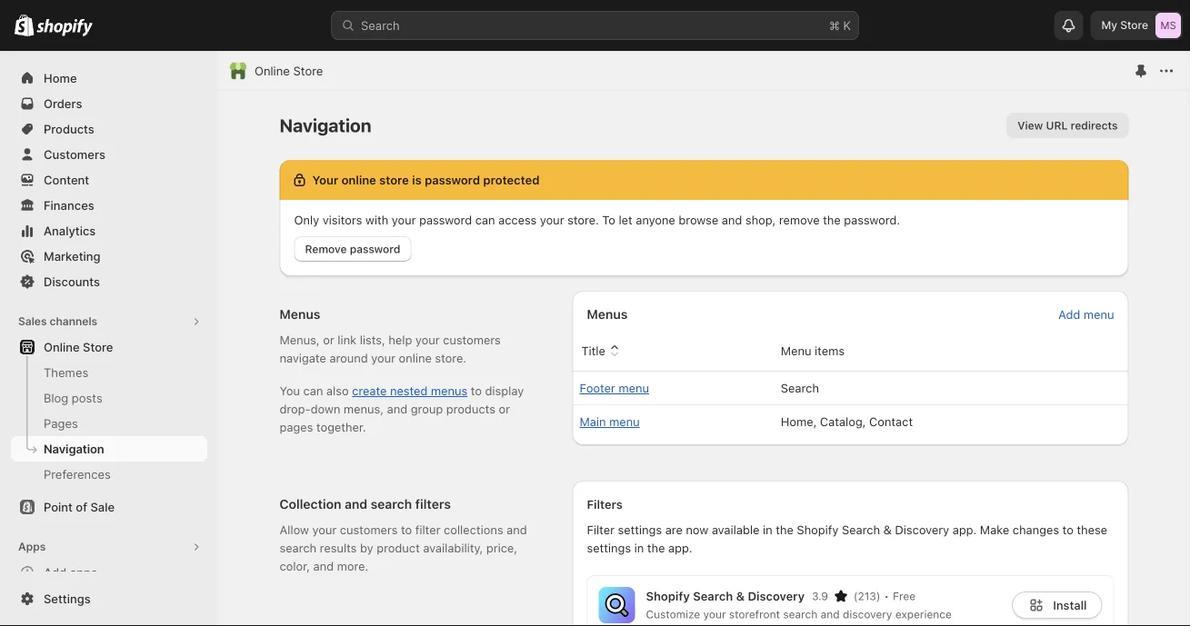 Task type: describe. For each thing, give the bounding box(es) containing it.
marketing
[[44, 249, 100, 263]]

0 vertical spatial online store
[[255, 64, 323, 78]]

orders link
[[11, 91, 207, 116]]

0 horizontal spatial online
[[44, 340, 80, 354]]

my store image
[[1156, 13, 1181, 38]]

home
[[44, 71, 77, 85]]

apps
[[18, 541, 46, 554]]

blog posts link
[[11, 386, 207, 411]]

my store
[[1101, 19, 1148, 32]]

customers link
[[11, 142, 207, 167]]

sale
[[90, 500, 115, 514]]

apps button
[[11, 535, 207, 560]]

sales channels
[[18, 315, 97, 328]]

add apps
[[44, 566, 97, 580]]

1 vertical spatial online store
[[44, 340, 113, 354]]

0 vertical spatial online store link
[[255, 62, 323, 80]]

home link
[[11, 65, 207, 91]]

add apps button
[[11, 560, 207, 586]]

sales
[[18, 315, 47, 328]]

sales channels button
[[11, 309, 207, 335]]

k
[[843, 18, 851, 32]]

marketing link
[[11, 244, 207, 269]]

content link
[[11, 167, 207, 193]]

analytics
[[44, 224, 96, 238]]

pages link
[[11, 411, 207, 436]]

orders
[[44, 96, 82, 110]]

point
[[44, 500, 73, 514]]

preferences
[[44, 467, 111, 481]]

add
[[44, 566, 67, 580]]

discounts link
[[11, 269, 207, 295]]

products link
[[11, 116, 207, 142]]

shopify image
[[37, 19, 93, 37]]

channels
[[50, 315, 97, 328]]

products
[[44, 122, 94, 136]]

finances link
[[11, 193, 207, 218]]

posts
[[72, 391, 103, 405]]

point of sale
[[44, 500, 115, 514]]

my
[[1101, 19, 1117, 32]]

analytics link
[[11, 218, 207, 244]]

themes
[[44, 366, 88, 380]]

online store image
[[229, 62, 247, 80]]



Task type: locate. For each thing, give the bounding box(es) containing it.
online store
[[255, 64, 323, 78], [44, 340, 113, 354]]

1 vertical spatial online store link
[[11, 335, 207, 360]]

search
[[361, 18, 400, 32]]

1 horizontal spatial store
[[293, 64, 323, 78]]

finances
[[44, 198, 94, 212]]

point of sale button
[[0, 495, 218, 520]]

1 horizontal spatial online
[[255, 64, 290, 78]]

settings
[[44, 592, 91, 606]]

shopify image
[[15, 14, 34, 36]]

pages
[[44, 416, 78, 431]]

online down sales channels
[[44, 340, 80, 354]]

store right the online store icon
[[293, 64, 323, 78]]

of
[[76, 500, 87, 514]]

0 vertical spatial online
[[255, 64, 290, 78]]

0 vertical spatial store
[[1120, 19, 1148, 32]]

discounts
[[44, 275, 100, 289]]

themes link
[[11, 360, 207, 386]]

0 horizontal spatial online store
[[44, 340, 113, 354]]

navigation
[[44, 442, 104, 456]]

navigation link
[[11, 436, 207, 462]]

1 vertical spatial store
[[293, 64, 323, 78]]

online
[[255, 64, 290, 78], [44, 340, 80, 354]]

online store down channels
[[44, 340, 113, 354]]

online right the online store icon
[[255, 64, 290, 78]]

2 horizontal spatial store
[[1120, 19, 1148, 32]]

0 horizontal spatial store
[[83, 340, 113, 354]]

2 vertical spatial store
[[83, 340, 113, 354]]

1 horizontal spatial online store
[[255, 64, 323, 78]]

customers
[[44, 147, 105, 161]]

1 horizontal spatial online store link
[[255, 62, 323, 80]]

store
[[1120, 19, 1148, 32], [293, 64, 323, 78], [83, 340, 113, 354]]

store down sales channels button
[[83, 340, 113, 354]]

online store link
[[255, 62, 323, 80], [11, 335, 207, 360]]

0 horizontal spatial online store link
[[11, 335, 207, 360]]

1 vertical spatial online
[[44, 340, 80, 354]]

content
[[44, 173, 89, 187]]

blog
[[44, 391, 68, 405]]

online store link right the online store icon
[[255, 62, 323, 80]]

preferences link
[[11, 462, 207, 487]]

online store link down channels
[[11, 335, 207, 360]]

store right my
[[1120, 19, 1148, 32]]

blog posts
[[44, 391, 103, 405]]

⌘ k
[[829, 18, 851, 32]]

online store right the online store icon
[[255, 64, 323, 78]]

apps
[[70, 566, 97, 580]]

⌘
[[829, 18, 840, 32]]

settings link
[[11, 586, 207, 612]]

point of sale link
[[11, 495, 207, 520]]



Task type: vqa. For each thing, say whether or not it's contained in the screenshot.
Search
yes



